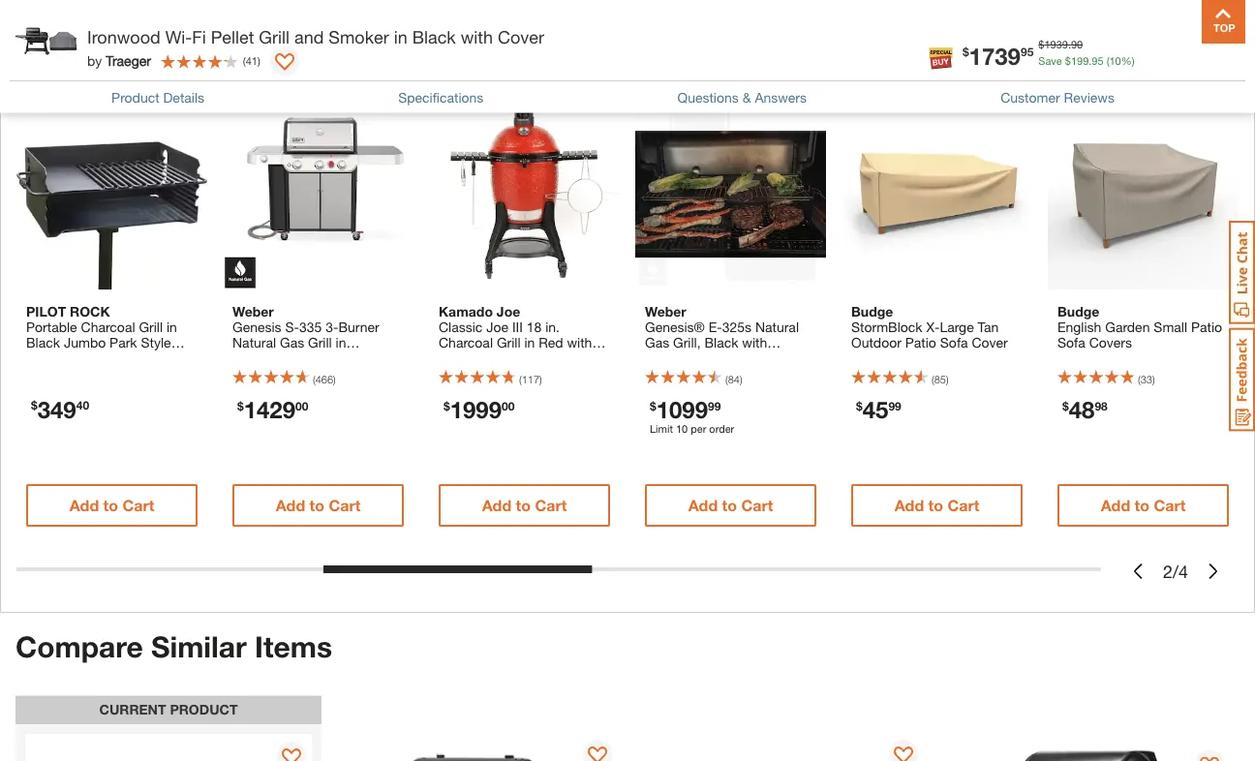 Task type: describe. For each thing, give the bounding box(es) containing it.
$ for 1099
[[650, 400, 656, 413]]

325s
[[722, 319, 752, 335]]

budge for 45
[[851, 304, 893, 320]]

1 horizontal spatial burner
[[338, 319, 379, 335]]

$ right "save"
[[1065, 54, 1071, 67]]

$ for 1739
[[963, 45, 969, 59]]

98
[[1095, 400, 1108, 413]]

questions & answers
[[677, 89, 807, 105]]

weber genesis s-335 3-burner natural gas grill in stainless steel with side burner
[[232, 304, 381, 382]]

joe left 18
[[497, 304, 520, 320]]

current
[[99, 702, 166, 718]]

cart for 1429
[[329, 496, 361, 515]]

( 41 )
[[243, 54, 260, 67]]

post
[[26, 366, 54, 382]]

( for 1429
[[313, 373, 315, 386]]

in inside weber genesis s-335 3-burner natural gas grill in stainless steel with side burner
[[336, 335, 346, 351]]

41
[[246, 54, 258, 67]]

side for 1429
[[354, 350, 381, 366]]

in inside kamado joe classic joe iii 18 in. charcoal grill in red with cart, side shelves, grate gripper, and ash tool
[[524, 335, 535, 351]]

budge for 48
[[1058, 304, 1100, 320]]

add for 48
[[1101, 496, 1130, 515]]

weber genesis® e-325s natural gas grill, black with premium cover included
[[645, 304, 799, 366]]

ironwood
[[87, 27, 160, 47]]

black inside pilot rock portable charcoal grill in black jumbo park style steel outdoor bbq and post
[[26, 335, 60, 351]]

kamado
[[439, 304, 493, 320]]

similar
[[151, 630, 247, 664]]

add for limit
[[688, 496, 718, 515]]

small
[[1154, 319, 1187, 335]]

add for 1999
[[482, 496, 512, 515]]

natural inside weber genesis s-335 3-burner natural gas grill in stainless steel with side burner
[[232, 335, 276, 351]]

display image for the ironwood xl wi-fi pellet grill and smoker in black image
[[894, 747, 913, 761]]

ironwood wi-fi pellet grill and smoker in black with cover
[[87, 27, 544, 47]]

sofa inside budge stormblock x-large tan outdoor patio sofa cover
[[940, 335, 968, 351]]

budge english garden small patio sofa covers
[[1058, 304, 1222, 351]]

product
[[170, 702, 238, 718]]

4
[[1179, 561, 1188, 582]]

customer reviews
[[1001, 89, 1115, 105]]

covers
[[1089, 335, 1132, 351]]

gas inside weber genesis s-335 3-burner natural gas grill in stainless steel with side burner
[[280, 335, 304, 351]]

gripper,
[[439, 366, 487, 382]]

cart for 45
[[948, 496, 980, 515]]

99 for 45
[[889, 400, 901, 413]]

genesis s-335 3-burner natural gas grill in stainless steel with side burner image
[[223, 99, 414, 290]]

weber for 1429
[[232, 304, 274, 320]]

$ 1939 . 90 save $ 199 . 95 ( 10 %)
[[1039, 38, 1135, 67]]

products
[[143, 51, 243, 79]]

$ 1739 95
[[963, 42, 1034, 69]]

sofa inside budge english garden small patio sofa covers
[[1058, 335, 1086, 351]]

kamado joe classic joe iii 18 in. charcoal grill in red with cart, side shelves, grate gripper, and ash tool
[[439, 304, 592, 382]]

questions
[[677, 89, 739, 105]]

product image image
[[15, 10, 77, 73]]

tan
[[978, 319, 999, 335]]

cover inside budge stormblock x-large tan outdoor patio sofa cover
[[972, 335, 1008, 351]]

park
[[110, 335, 137, 351]]

jumbo
[[64, 335, 106, 351]]

per
[[691, 422, 706, 435]]

joe left iii
[[486, 319, 509, 335]]

pilot
[[26, 304, 66, 320]]

$ 1429 00
[[237, 396, 308, 423]]

add for 45
[[895, 496, 924, 515]]

grate
[[558, 350, 592, 366]]

large
[[940, 319, 974, 335]]

classic joe iii 18 in. charcoal grill in red with cart, side shelves, grate gripper, and ash tool image
[[429, 99, 620, 290]]

85
[[934, 373, 946, 386]]

compare similar items
[[15, 630, 332, 664]]

add to cart for 45
[[895, 496, 980, 515]]

cart for 1999
[[535, 496, 567, 515]]

premium
[[645, 350, 699, 366]]

2
[[1163, 561, 1173, 582]]

cart,
[[439, 350, 468, 366]]

( 117 )
[[519, 373, 542, 386]]

add to cart for limit
[[688, 496, 773, 515]]

patio inside budge stormblock x-large tan outdoor patio sofa cover
[[905, 335, 936, 351]]

iii
[[512, 319, 523, 335]]

genesis® e-325s natural gas grill, black with premium cover included image
[[635, 99, 826, 290]]

$ 1999 00
[[444, 396, 515, 423]]

with up specifications
[[461, 27, 493, 47]]

product details
[[111, 89, 204, 105]]

steel inside weber genesis s-335 3-burner natural gas grill in stainless steel with side burner
[[291, 350, 322, 366]]

$ for 1429
[[237, 400, 244, 413]]

1 to from the left
[[103, 496, 118, 515]]

black inside weber genesis® e-325s natural gas grill, black with premium cover included
[[705, 335, 738, 351]]

included
[[743, 350, 795, 366]]

1429
[[244, 396, 295, 423]]

natural inside weber genesis® e-325s natural gas grill, black with premium cover included
[[755, 319, 799, 335]]

40
[[76, 399, 89, 413]]

$ for 48
[[1062, 400, 1069, 413]]

( 84 )
[[725, 373, 742, 386]]

cart for 48
[[1154, 496, 1186, 515]]

pellet
[[211, 27, 254, 47]]

1999
[[450, 396, 502, 423]]

items
[[255, 630, 332, 664]]

1 horizontal spatial and
[[294, 27, 324, 47]]

wi-
[[165, 27, 192, 47]]

) for 1429
[[333, 373, 336, 386]]

$ 1099 99 limit 10 per order
[[650, 396, 734, 435]]

outdoor inside pilot rock portable charcoal grill in black jumbo park style steel outdoor bbq and post
[[61, 350, 111, 366]]

x-
[[926, 319, 940, 335]]

pilot rock portable charcoal grill in black jumbo park style steel outdoor bbq and post
[[26, 304, 177, 382]]

reviews
[[1064, 89, 1115, 105]]

48
[[1069, 396, 1095, 423]]

steel inside pilot rock portable charcoal grill in black jumbo park style steel outdoor bbq and post
[[26, 350, 57, 366]]

1099
[[656, 396, 708, 423]]

add to cart button for 48
[[1058, 484, 1229, 527]]

335
[[299, 319, 322, 335]]

466
[[315, 373, 333, 386]]

in right smoker
[[394, 27, 407, 47]]

timberline wood pellet grill image
[[943, 743, 1230, 761]]

to for 1429
[[310, 496, 324, 515]]

english
[[1058, 319, 1102, 335]]

current product
[[99, 702, 238, 718]]

) for 48
[[1152, 373, 1155, 386]]

1 horizontal spatial display image
[[1200, 757, 1219, 761]]

1 vertical spatial burner
[[232, 366, 273, 382]]

traeger
[[106, 53, 151, 69]]

$ 45 99
[[856, 396, 901, 423]]

0 vertical spatial next slide image
[[1207, 0, 1222, 2]]

garden
[[1105, 319, 1150, 335]]

$ 48 98
[[1062, 396, 1108, 423]]

1 add to cart button from the left
[[26, 484, 198, 527]]



Task type: vqa. For each thing, say whether or not it's contained in the screenshot.


Task type: locate. For each thing, give the bounding box(es) containing it.
black right grill,
[[705, 335, 738, 351]]

1 horizontal spatial sofa
[[1058, 335, 1086, 351]]

in.
[[545, 319, 560, 335]]

1 vertical spatial 10
[[676, 422, 688, 435]]

add to cart button for 1429
[[232, 484, 404, 527]]

natural left the s-
[[232, 335, 276, 351]]

grill right the s-
[[308, 335, 332, 351]]

0 horizontal spatial 10
[[676, 422, 688, 435]]

99 inside $ 45 99
[[889, 400, 901, 413]]

with
[[461, 27, 493, 47], [567, 335, 592, 351], [742, 335, 767, 351], [325, 350, 350, 366]]

. up 199
[[1068, 38, 1071, 51]]

display image for ironwood 650 wifi pellet grill and smoker in black image
[[588, 747, 607, 761]]

) down budge english garden small patio sofa covers
[[1152, 373, 1155, 386]]

1 gas from the left
[[280, 335, 304, 351]]

%)
[[1121, 54, 1135, 67]]

s-
[[285, 319, 299, 335]]

tool
[[544, 366, 569, 382]]

0 horizontal spatial charcoal
[[81, 319, 135, 335]]

to for limit
[[722, 496, 737, 515]]

) for 45
[[946, 373, 949, 386]]

3 cart from the left
[[535, 496, 567, 515]]

2 to from the left
[[310, 496, 324, 515]]

2 gas from the left
[[645, 335, 669, 351]]

grill left 18
[[497, 335, 521, 351]]

0 horizontal spatial 99
[[708, 400, 721, 413]]

10 right 199
[[1109, 54, 1121, 67]]

cover for weber genesis® e-325s natural gas grill, black with premium cover included
[[703, 350, 739, 366]]

( left the %)
[[1107, 54, 1109, 67]]

weber
[[232, 304, 274, 320], [645, 304, 686, 320]]

(
[[1107, 54, 1109, 67], [243, 54, 246, 67], [313, 373, 315, 386], [519, 373, 522, 386], [725, 373, 728, 386], [932, 373, 934, 386], [1138, 373, 1141, 386]]

5 to from the left
[[928, 496, 943, 515]]

.
[[1068, 38, 1071, 51], [1089, 54, 1092, 67]]

burner up 1429
[[232, 366, 273, 382]]

portable charcoal grill in black jumbo park style steel outdoor bbq and post image
[[16, 99, 207, 290]]

add to cart button for 1999
[[439, 484, 610, 527]]

1 horizontal spatial weber
[[645, 304, 686, 320]]

1 horizontal spatial budge
[[1058, 304, 1100, 320]]

specifications
[[398, 89, 484, 105]]

99 down "stormblock"
[[889, 400, 901, 413]]

6 add to cart from the left
[[1101, 496, 1186, 515]]

grill inside pilot rock portable charcoal grill in black jumbo park style steel outdoor bbq and post
[[139, 319, 163, 335]]

0 horizontal spatial sofa
[[940, 335, 968, 351]]

$ inside $ 1999 00
[[444, 400, 450, 413]]

$ for 45
[[856, 400, 863, 413]]

$ down post at left
[[31, 399, 37, 413]]

1 horizontal spatial steel
[[291, 350, 322, 366]]

2 horizontal spatial cover
[[972, 335, 1008, 351]]

) down 3-
[[333, 373, 336, 386]]

6 add to cart button from the left
[[1058, 484, 1229, 527]]

$ inside $ 45 99
[[856, 400, 863, 413]]

and right bbq
[[147, 350, 170, 366]]

1 horizontal spatial 95
[[1092, 54, 1104, 67]]

( 33 )
[[1138, 373, 1155, 386]]

steel up ( 466 )
[[291, 350, 322, 366]]

grill,
[[673, 335, 701, 351]]

sponsored products
[[16, 51, 243, 79]]

customer
[[1001, 89, 1060, 105]]

95 left "save"
[[1021, 45, 1034, 59]]

budge inside budge english garden small patio sofa covers
[[1058, 304, 1100, 320]]

add to cart
[[69, 496, 154, 515], [276, 496, 361, 515], [482, 496, 567, 515], [688, 496, 773, 515], [895, 496, 980, 515], [1101, 496, 1186, 515]]

1 add to cart from the left
[[69, 496, 154, 515]]

) down large
[[946, 373, 949, 386]]

( down x-
[[932, 373, 934, 386]]

2 cart from the left
[[329, 496, 361, 515]]

6 add from the left
[[1101, 496, 1130, 515]]

0 horizontal spatial steel
[[26, 350, 57, 366]]

/
[[1173, 561, 1179, 582]]

2 sofa from the left
[[1058, 335, 1086, 351]]

add to cart button for limit
[[645, 484, 816, 527]]

details
[[163, 89, 204, 105]]

charcoal inside kamado joe classic joe iii 18 in. charcoal grill in red with cart, side shelves, grate gripper, and ash tool
[[439, 335, 493, 351]]

budge inside budge stormblock x-large tan outdoor patio sofa cover
[[851, 304, 893, 320]]

joe
[[497, 304, 520, 320], [486, 319, 509, 335]]

$ inside $ 1429 00
[[237, 400, 244, 413]]

10 inside $ 1939 . 90 save $ 199 . 95 ( 10 %)
[[1109, 54, 1121, 67]]

gas inside weber genesis® e-325s natural gas grill, black with premium cover included
[[645, 335, 669, 351]]

$ up limit
[[650, 400, 656, 413]]

1 sofa from the left
[[940, 335, 968, 351]]

by traeger
[[87, 53, 151, 69]]

charcoal down kamado
[[439, 335, 493, 351]]

grill
[[259, 27, 290, 47], [139, 319, 163, 335], [308, 335, 332, 351], [497, 335, 521, 351]]

$ left 98
[[1062, 400, 1069, 413]]

1 weber from the left
[[232, 304, 274, 320]]

patio inside budge english garden small patio sofa covers
[[1191, 319, 1222, 335]]

side inside weber genesis s-335 3-burner natural gas grill in stainless steel with side burner
[[354, 350, 381, 366]]

save
[[1039, 54, 1062, 67]]

cart
[[122, 496, 154, 515], [329, 496, 361, 515], [535, 496, 567, 515], [741, 496, 773, 515], [948, 496, 980, 515], [1154, 496, 1186, 515]]

2 horizontal spatial black
[[705, 335, 738, 351]]

cover inside weber genesis® e-325s natural gas grill, black with premium cover included
[[703, 350, 739, 366]]

84
[[728, 373, 740, 386]]

4 to from the left
[[722, 496, 737, 515]]

style
[[141, 335, 171, 351]]

95 inside $ 1739 95
[[1021, 45, 1034, 59]]

and left ash
[[491, 366, 514, 382]]

0 horizontal spatial black
[[26, 335, 60, 351]]

2 horizontal spatial and
[[491, 366, 514, 382]]

rock
[[70, 304, 110, 320]]

10
[[1109, 54, 1121, 67], [676, 422, 688, 435]]

stainless
[[232, 350, 287, 366]]

( 85 )
[[932, 373, 949, 386]]

) left tool
[[539, 373, 542, 386]]

1 vertical spatial .
[[1089, 54, 1092, 67]]

) for limit
[[740, 373, 742, 386]]

2 add to cart button from the left
[[232, 484, 404, 527]]

$ down stainless
[[237, 400, 244, 413]]

add to cart for 1999
[[482, 496, 567, 515]]

outdoor left x-
[[851, 335, 902, 351]]

18
[[527, 319, 542, 335]]

3 to from the left
[[516, 496, 531, 515]]

3 add to cart button from the left
[[439, 484, 610, 527]]

2 / 4
[[1163, 561, 1188, 582]]

5 add to cart button from the left
[[851, 484, 1023, 527]]

00 inside $ 1429 00
[[295, 400, 308, 413]]

1 horizontal spatial display image
[[588, 747, 607, 761]]

1 budge from the left
[[851, 304, 893, 320]]

black
[[412, 27, 456, 47], [26, 335, 60, 351], [705, 335, 738, 351]]

charcoal inside pilot rock portable charcoal grill in black jumbo park style steel outdoor bbq and post
[[81, 319, 135, 335]]

add to cart for 1429
[[276, 496, 361, 515]]

side inside kamado joe classic joe iii 18 in. charcoal grill in red with cart, side shelves, grate gripper, and ash tool
[[472, 350, 499, 366]]

00 inside $ 1999 00
[[502, 400, 515, 413]]

weber inside weber genesis s-335 3-burner natural gas grill in stainless steel with side burner
[[232, 304, 274, 320]]

$ left "save"
[[963, 45, 969, 59]]

3 add from the left
[[482, 496, 512, 515]]

99 up order
[[708, 400, 721, 413]]

0 horizontal spatial display image
[[275, 53, 294, 73]]

outdoor
[[851, 335, 902, 351], [61, 350, 111, 366]]

sponsored
[[16, 51, 137, 79]]

$ inside $ 349 40
[[31, 399, 37, 413]]

grill inside weber genesis s-335 3-burner natural gas grill in stainless steel with side burner
[[308, 335, 332, 351]]

2 steel from the left
[[291, 350, 322, 366]]

stormblock
[[851, 319, 923, 335]]

$ inside $ 1099 99 limit 10 per order
[[650, 400, 656, 413]]

5 add from the left
[[895, 496, 924, 515]]

weber for limit
[[645, 304, 686, 320]]

and
[[294, 27, 324, 47], [147, 350, 170, 366], [491, 366, 514, 382]]

1 steel from the left
[[26, 350, 57, 366]]

1 side from the left
[[354, 350, 381, 366]]

349
[[37, 395, 76, 423]]

1739
[[969, 42, 1021, 69]]

2 add to cart from the left
[[276, 496, 361, 515]]

95
[[1021, 45, 1034, 59], [1092, 54, 1104, 67]]

4 cart from the left
[[741, 496, 773, 515]]

1 horizontal spatial charcoal
[[439, 335, 493, 351]]

( for limit
[[725, 373, 728, 386]]

add for 1429
[[276, 496, 305, 515]]

2 00 from the left
[[502, 400, 515, 413]]

with right 'red'
[[567, 335, 592, 351]]

black up specifications
[[412, 27, 456, 47]]

product
[[111, 89, 159, 105]]

compare
[[15, 630, 143, 664]]

0 horizontal spatial cover
[[498, 27, 544, 47]]

grill right park
[[139, 319, 163, 335]]

grill inside kamado joe classic joe iii 18 in. charcoal grill in red with cart, side shelves, grate gripper, and ash tool
[[497, 335, 521, 351]]

1 horizontal spatial .
[[1089, 54, 1092, 67]]

6 cart from the left
[[1154, 496, 1186, 515]]

sofa left the covers
[[1058, 335, 1086, 351]]

outdoor inside budge stormblock x-large tan outdoor patio sofa cover
[[851, 335, 902, 351]]

1 horizontal spatial side
[[472, 350, 499, 366]]

in right '335'
[[336, 335, 346, 351]]

2 side from the left
[[472, 350, 499, 366]]

90
[[1071, 38, 1083, 51]]

budge up the covers
[[1058, 304, 1100, 320]]

customer reviews button
[[1001, 88, 1115, 108], [1001, 88, 1115, 108]]

outdoor left bbq
[[61, 350, 111, 366]]

0 horizontal spatial 00
[[295, 400, 308, 413]]

top button
[[1202, 0, 1246, 44]]

0 horizontal spatial display image
[[282, 748, 301, 761]]

1 horizontal spatial cover
[[703, 350, 739, 366]]

to for 1999
[[516, 496, 531, 515]]

199
[[1071, 54, 1089, 67]]

( inside $ 1939 . 90 save $ 199 . 95 ( 10 %)
[[1107, 54, 1109, 67]]

1 horizontal spatial black
[[412, 27, 456, 47]]

answers
[[755, 89, 807, 105]]

ironwood 650 wifi pellet grill and smoker in black image
[[331, 732, 618, 761]]

$ inside $ 1739 95
[[963, 45, 969, 59]]

and inside pilot rock portable charcoal grill in black jumbo park style steel outdoor bbq and post
[[147, 350, 170, 366]]

to
[[103, 496, 118, 515], [310, 496, 324, 515], [516, 496, 531, 515], [722, 496, 737, 515], [928, 496, 943, 515], [1135, 496, 1150, 515]]

questions & answers button
[[677, 88, 807, 108], [677, 88, 807, 108]]

( down '335'
[[313, 373, 315, 386]]

1 99 from the left
[[708, 400, 721, 413]]

$ 349 40
[[31, 395, 89, 423]]

99 inside $ 1099 99 limit 10 per order
[[708, 400, 721, 413]]

with inside kamado joe classic joe iii 18 in. charcoal grill in red with cart, side shelves, grate gripper, and ash tool
[[567, 335, 592, 351]]

ash
[[517, 366, 540, 382]]

2 weber from the left
[[645, 304, 686, 320]]

$ inside '$ 48 98'
[[1062, 400, 1069, 413]]

genesis
[[232, 319, 281, 335]]

1 add from the left
[[69, 496, 99, 515]]

1 cart from the left
[[122, 496, 154, 515]]

0 horizontal spatial .
[[1068, 38, 1071, 51]]

with inside weber genesis® e-325s natural gas grill, black with premium cover included
[[742, 335, 767, 351]]

( down weber genesis® e-325s natural gas grill, black with premium cover included
[[725, 373, 728, 386]]

patio right small
[[1191, 319, 1222, 335]]

add to cart button
[[26, 484, 198, 527], [232, 484, 404, 527], [439, 484, 610, 527], [645, 484, 816, 527], [851, 484, 1023, 527], [1058, 484, 1229, 527]]

117
[[522, 373, 539, 386]]

and left smoker
[[294, 27, 324, 47]]

weber inside weber genesis® e-325s natural gas grill, black with premium cover included
[[645, 304, 686, 320]]

$ for 1999
[[444, 400, 450, 413]]

specifications button
[[398, 88, 484, 108], [398, 88, 484, 108]]

natural up included
[[755, 319, 799, 335]]

e-
[[709, 319, 722, 335]]

1 horizontal spatial natural
[[755, 319, 799, 335]]

( 466 )
[[313, 373, 336, 386]]

) down weber genesis® e-325s natural gas grill, black with premium cover included
[[740, 373, 742, 386]]

burner
[[338, 319, 379, 335], [232, 366, 273, 382]]

0 horizontal spatial budge
[[851, 304, 893, 320]]

1 horizontal spatial outdoor
[[851, 335, 902, 351]]

portable
[[26, 319, 77, 335]]

2 add from the left
[[276, 496, 305, 515]]

patio
[[1191, 319, 1222, 335], [905, 335, 936, 351]]

$ for 349
[[31, 399, 37, 413]]

ironwood xl wi-fi pellet grill and smoker in black image
[[637, 732, 924, 761]]

steel down portable
[[26, 350, 57, 366]]

10 left per at the bottom of page
[[676, 422, 688, 435]]

( down shelves,
[[519, 373, 522, 386]]

00 for 1999
[[502, 400, 515, 413]]

cover
[[498, 27, 544, 47], [972, 335, 1008, 351], [703, 350, 739, 366]]

. up "reviews"
[[1089, 54, 1092, 67]]

in right iii
[[524, 335, 535, 351]]

in right park
[[166, 319, 177, 335]]

previous slide image
[[1130, 564, 1146, 579]]

99 for 1099
[[708, 400, 721, 413]]

$ for 1939
[[1039, 38, 1044, 51]]

add to cart button for 45
[[851, 484, 1023, 527]]

( for 48
[[1138, 373, 1141, 386]]

0 horizontal spatial gas
[[280, 335, 304, 351]]

to for 45
[[928, 496, 943, 515]]

bbq
[[115, 350, 143, 366]]

display image
[[275, 53, 294, 73], [588, 747, 607, 761], [894, 747, 913, 761]]

( for 1999
[[519, 373, 522, 386]]

weber left the s-
[[232, 304, 274, 320]]

00 for 1429
[[295, 400, 308, 413]]

5 add to cart from the left
[[895, 496, 980, 515]]

2 horizontal spatial display image
[[894, 747, 913, 761]]

95 right 199
[[1092, 54, 1104, 67]]

add
[[69, 496, 99, 515], [276, 496, 305, 515], [482, 496, 512, 515], [688, 496, 718, 515], [895, 496, 924, 515], [1101, 496, 1130, 515]]

live chat image
[[1229, 221, 1255, 324]]

with inside weber genesis s-335 3-burner natural gas grill in stainless steel with side burner
[[325, 350, 350, 366]]

( for 45
[[932, 373, 934, 386]]

natural
[[755, 319, 799, 335], [232, 335, 276, 351]]

1 horizontal spatial patio
[[1191, 319, 1222, 335]]

side
[[354, 350, 381, 366], [472, 350, 499, 366]]

patio left large
[[905, 335, 936, 351]]

) for 1999
[[539, 373, 542, 386]]

( down pellet
[[243, 54, 246, 67]]

1 horizontal spatial gas
[[645, 335, 669, 351]]

smoker
[[329, 27, 389, 47]]

4 add to cart from the left
[[688, 496, 773, 515]]

1 horizontal spatial 00
[[502, 400, 515, 413]]

cover for ironwood wi-fi pellet grill and smoker in black with cover
[[498, 27, 544, 47]]

with up 466
[[325, 350, 350, 366]]

&
[[743, 89, 751, 105]]

0 horizontal spatial patio
[[905, 335, 936, 351]]

in inside pilot rock portable charcoal grill in black jumbo park style steel outdoor bbq and post
[[166, 319, 177, 335]]

4 add to cart button from the left
[[645, 484, 816, 527]]

0 horizontal spatial side
[[354, 350, 381, 366]]

( down budge english garden small patio sofa covers
[[1138, 373, 1141, 386]]

1939
[[1044, 38, 1068, 51]]

sofa right x-
[[940, 335, 968, 351]]

black down pilot
[[26, 335, 60, 351]]

weber up grill,
[[645, 304, 686, 320]]

to for 48
[[1135, 496, 1150, 515]]

and inside kamado joe classic joe iii 18 in. charcoal grill in red with cart, side shelves, grate gripper, and ash tool
[[491, 366, 514, 382]]

0 horizontal spatial outdoor
[[61, 350, 111, 366]]

0 vertical spatial burner
[[338, 319, 379, 335]]

1 vertical spatial next slide image
[[1206, 564, 1221, 579]]

) down ironwood wi-fi pellet grill and smoker in black with cover
[[258, 54, 260, 67]]

1 00 from the left
[[295, 400, 308, 413]]

0 vertical spatial .
[[1068, 38, 1071, 51]]

0 horizontal spatial weber
[[232, 304, 274, 320]]

0 vertical spatial 10
[[1109, 54, 1121, 67]]

5 cart from the left
[[948, 496, 980, 515]]

next slide image
[[1207, 0, 1222, 2], [1206, 564, 1221, 579]]

$ up "save"
[[1039, 38, 1044, 51]]

4 add from the left
[[688, 496, 718, 515]]

charcoal up bbq
[[81, 319, 135, 335]]

0 horizontal spatial and
[[147, 350, 170, 366]]

display image
[[282, 748, 301, 761], [1200, 757, 1219, 761]]

grill up ( 41 ) on the left of the page
[[259, 27, 290, 47]]

10 inside $ 1099 99 limit 10 per order
[[676, 422, 688, 435]]

2 99 from the left
[[889, 400, 901, 413]]

0 horizontal spatial 95
[[1021, 45, 1034, 59]]

95 inside $ 1939 . 90 save $ 199 . 95 ( 10 %)
[[1092, 54, 1104, 67]]

2 budge from the left
[[1058, 304, 1100, 320]]

with up ( 84 )
[[742, 335, 767, 351]]

sofa
[[940, 335, 968, 351], [1058, 335, 1086, 351]]

$ down "stormblock"
[[856, 400, 863, 413]]

0 horizontal spatial natural
[[232, 335, 276, 351]]

feedback link image
[[1229, 327, 1255, 432]]

english garden small patio sofa covers image
[[1048, 99, 1239, 290]]

add to cart for 48
[[1101, 496, 1186, 515]]

cart for limit
[[741, 496, 773, 515]]

budge left x-
[[851, 304, 893, 320]]

budge stormblock x-large tan outdoor patio sofa cover
[[851, 304, 1008, 351]]

$ down the gripper,
[[444, 400, 450, 413]]

stormblock x-large tan outdoor patio sofa cover image
[[842, 99, 1032, 290]]

order
[[709, 422, 734, 435]]

6 to from the left
[[1135, 496, 1150, 515]]

1 horizontal spatial 99
[[889, 400, 901, 413]]

1 horizontal spatial 10
[[1109, 54, 1121, 67]]

45
[[863, 396, 889, 423]]

0 horizontal spatial burner
[[232, 366, 273, 382]]

3 add to cart from the left
[[482, 496, 567, 515]]

3-
[[326, 319, 338, 335]]

side for 1999
[[472, 350, 499, 366]]

burner right '335'
[[338, 319, 379, 335]]



